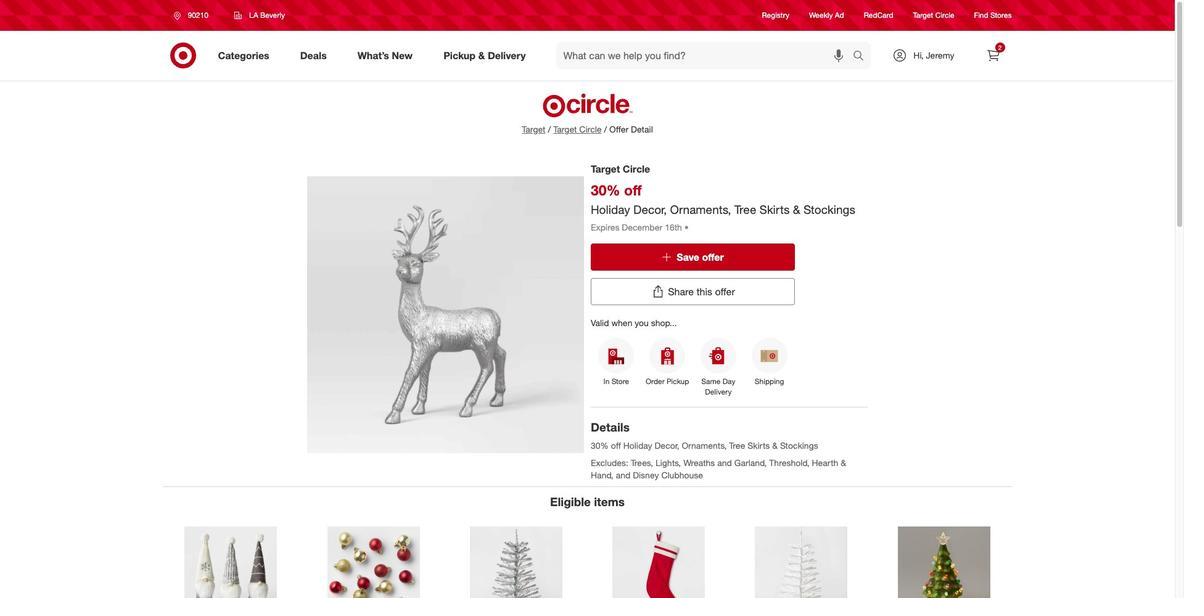 Task type: describe. For each thing, give the bounding box(es) containing it.
30% inside details 30% off holiday decor, ornaments, tree skirts & stockings
[[591, 440, 609, 451]]

lights,
[[656, 458, 681, 468]]

clubhouse
[[662, 470, 703, 481]]

hand,
[[591, 470, 614, 481]]

1 vertical spatial offer
[[715, 285, 735, 298]]

2 link
[[980, 42, 1007, 69]]

order pickup
[[646, 377, 689, 386]]

target right target 'link'
[[553, 124, 577, 134]]

eligible
[[550, 495, 591, 509]]

ornaments, inside target circle 30% off holiday decor, ornaments, tree skirts & stockings expires december 16th •
[[670, 202, 731, 216]]

search button
[[848, 42, 877, 72]]

target for target / target circle / offer detail
[[522, 124, 546, 134]]

target for target circle 30% off holiday decor, ornaments, tree skirts & stockings expires december 16th •
[[591, 163, 620, 175]]

wreaths
[[684, 458, 715, 468]]

la beverly button
[[226, 4, 293, 27]]

target for target circle
[[913, 11, 934, 20]]

stockings inside details 30% off holiday decor, ornaments, tree skirts & stockings
[[780, 440, 818, 451]]

you
[[635, 317, 649, 328]]

& inside target circle 30% off holiday decor, ornaments, tree skirts & stockings expires december 16th •
[[793, 202, 801, 216]]

redcard link
[[864, 10, 894, 21]]

off inside target circle 30% off holiday decor, ornaments, tree skirts & stockings expires december 16th •
[[624, 181, 642, 199]]

hi, jeremy
[[914, 50, 955, 60]]

16th
[[665, 222, 682, 232]]

target circle
[[913, 11, 955, 20]]

registry link
[[762, 10, 790, 21]]

hearth
[[812, 458, 839, 468]]

1 horizontal spatial and
[[718, 458, 732, 468]]

ornaments, inside details 30% off holiday decor, ornaments, tree skirts & stockings
[[682, 440, 727, 451]]

what's
[[358, 49, 389, 61]]

expires
[[591, 222, 620, 232]]

save offer button
[[591, 243, 795, 271]]

holiday inside details 30% off holiday decor, ornaments, tree skirts & stockings
[[623, 440, 652, 451]]

what's new
[[358, 49, 413, 61]]

la
[[249, 10, 258, 20]]

garland,
[[735, 458, 767, 468]]

delivery for &
[[488, 49, 526, 61]]

in store
[[604, 377, 629, 386]]

shop...
[[651, 317, 677, 328]]

share
[[668, 285, 694, 298]]

1 horizontal spatial target circle link
[[913, 10, 955, 21]]

& inside pickup & delivery link
[[478, 49, 485, 61]]

•
[[685, 222, 689, 232]]

save offer
[[677, 251, 724, 263]]

excludes: trees, lights, wreaths and garland, threshold, hearth & hand, and disney clubhouse
[[591, 458, 849, 481]]

2
[[999, 44, 1002, 51]]

excludes:
[[591, 458, 628, 468]]

jeremy
[[926, 50, 955, 60]]

pickup & delivery
[[444, 49, 526, 61]]

decor, inside target circle 30% off holiday decor, ornaments, tree skirts & stockings expires december 16th •
[[634, 202, 667, 216]]

find stores
[[974, 11, 1012, 20]]

search
[[848, 50, 877, 63]]

pickup & delivery link
[[433, 42, 541, 69]]

decor, inside details 30% off holiday decor, ornaments, tree skirts & stockings
[[655, 440, 679, 451]]

1 / from the left
[[548, 124, 551, 134]]

1 vertical spatial circle
[[579, 124, 602, 134]]

1 vertical spatial pickup
[[667, 377, 689, 386]]

la beverly
[[249, 10, 285, 20]]

find
[[974, 11, 989, 20]]

share this offer
[[668, 285, 735, 298]]

day
[[723, 377, 736, 386]]

2 / from the left
[[604, 124, 607, 134]]

categories link
[[208, 42, 285, 69]]



Task type: vqa. For each thing, say whether or not it's contained in the screenshot.
( within the the Beauty ( 8961 )
no



Task type: locate. For each thing, give the bounding box(es) containing it.
1 horizontal spatial circle
[[623, 163, 650, 175]]

target inside target circle 30% off holiday decor, ornaments, tree skirts & stockings expires december 16th •
[[591, 163, 620, 175]]

categories
[[218, 49, 269, 61]]

target / target circle / offer detail
[[522, 124, 653, 134]]

& inside details 30% off holiday decor, ornaments, tree skirts & stockings
[[772, 440, 778, 451]]

1 vertical spatial 30%
[[591, 440, 609, 451]]

delivery
[[488, 49, 526, 61], [705, 388, 732, 397]]

0 horizontal spatial and
[[616, 470, 631, 481]]

0 horizontal spatial /
[[548, 124, 551, 134]]

tree inside target circle 30% off holiday decor, ornaments, tree skirts & stockings expires december 16th •
[[735, 202, 756, 216]]

delivery for day
[[705, 388, 732, 397]]

target circle logo image
[[541, 93, 634, 118]]

90210
[[188, 10, 208, 20]]

0 horizontal spatial target circle link
[[553, 123, 602, 136]]

ornaments, up wreaths
[[682, 440, 727, 451]]

target up hi,
[[913, 11, 934, 20]]

&
[[478, 49, 485, 61], [793, 202, 801, 216], [772, 440, 778, 451], [841, 458, 846, 468]]

tree
[[735, 202, 756, 216], [729, 440, 745, 451]]

off up excludes:
[[611, 440, 621, 451]]

30% inside target circle 30% off holiday decor, ornaments, tree skirts & stockings expires december 16th •
[[591, 181, 620, 199]]

0 horizontal spatial circle
[[579, 124, 602, 134]]

1 vertical spatial skirts
[[748, 440, 770, 451]]

0 vertical spatial pickup
[[444, 49, 476, 61]]

details 30% off holiday decor, ornaments, tree skirts & stockings
[[591, 420, 818, 451]]

skirts inside details 30% off holiday decor, ornaments, tree skirts & stockings
[[748, 440, 770, 451]]

eligible items
[[550, 495, 625, 509]]

circle down target circle logo
[[579, 124, 602, 134]]

save
[[677, 251, 700, 263]]

ornaments,
[[670, 202, 731, 216], [682, 440, 727, 451]]

weekly ad link
[[809, 10, 844, 21]]

0 vertical spatial skirts
[[760, 202, 790, 216]]

off
[[624, 181, 642, 199], [611, 440, 621, 451]]

disney
[[633, 470, 659, 481]]

0 vertical spatial and
[[718, 458, 732, 468]]

december
[[622, 222, 663, 232]]

items
[[594, 495, 625, 509]]

offer right this
[[715, 285, 735, 298]]

pickup right order
[[667, 377, 689, 386]]

new
[[392, 49, 413, 61]]

& inside excludes: trees, lights, wreaths and garland, threshold, hearth & hand, and disney clubhouse
[[841, 458, 846, 468]]

tree inside details 30% off holiday decor, ornaments, tree skirts & stockings
[[729, 440, 745, 451]]

1 vertical spatial holiday
[[623, 440, 652, 451]]

what's new link
[[347, 42, 428, 69]]

weekly
[[809, 11, 833, 20]]

1 vertical spatial target circle link
[[553, 123, 602, 136]]

1 vertical spatial decor,
[[655, 440, 679, 451]]

target link
[[522, 124, 546, 134]]

threshold,
[[769, 458, 810, 468]]

0 vertical spatial circle
[[936, 11, 955, 20]]

0 horizontal spatial delivery
[[488, 49, 526, 61]]

circle left 'find'
[[936, 11, 955, 20]]

2 horizontal spatial circle
[[936, 11, 955, 20]]

target down offer
[[591, 163, 620, 175]]

circle for target circle 30% off holiday decor, ornaments, tree skirts & stockings expires december 16th •
[[623, 163, 650, 175]]

0 vertical spatial delivery
[[488, 49, 526, 61]]

detail
[[631, 124, 653, 134]]

1 vertical spatial off
[[611, 440, 621, 451]]

1 horizontal spatial pickup
[[667, 377, 689, 386]]

/ right target 'link'
[[548, 124, 551, 134]]

1 vertical spatial and
[[616, 470, 631, 481]]

find stores link
[[974, 10, 1012, 21]]

What can we help you find? suggestions appear below search field
[[556, 42, 856, 69]]

target circle 30% off holiday decor, ornaments, tree skirts & stockings expires december 16th •
[[591, 163, 856, 232]]

beverly
[[260, 10, 285, 20]]

offer
[[610, 124, 629, 134]]

0 vertical spatial tree
[[735, 202, 756, 216]]

registry
[[762, 11, 790, 20]]

target circle button
[[553, 123, 602, 136]]

holiday up expires
[[591, 202, 630, 216]]

1 30% from the top
[[591, 181, 620, 199]]

hi,
[[914, 50, 924, 60]]

target left the target circle button
[[522, 124, 546, 134]]

stores
[[991, 11, 1012, 20]]

details
[[591, 420, 630, 434]]

target circle link down target circle logo
[[553, 123, 602, 136]]

0 vertical spatial holiday
[[591, 202, 630, 216]]

target circle link
[[913, 10, 955, 21], [553, 123, 602, 136]]

30% up excludes:
[[591, 440, 609, 451]]

1 vertical spatial tree
[[729, 440, 745, 451]]

2 vertical spatial circle
[[623, 163, 650, 175]]

1 vertical spatial ornaments,
[[682, 440, 727, 451]]

share this offer button
[[591, 278, 795, 305]]

1 horizontal spatial delivery
[[705, 388, 732, 397]]

and down excludes:
[[616, 470, 631, 481]]

circle for target circle
[[936, 11, 955, 20]]

shipping
[[755, 377, 784, 386]]

off inside details 30% off holiday decor, ornaments, tree skirts & stockings
[[611, 440, 621, 451]]

stockings
[[804, 202, 856, 216], [780, 440, 818, 451]]

0 vertical spatial stockings
[[804, 202, 856, 216]]

circle down detail at the right of the page
[[623, 163, 650, 175]]

1 vertical spatial delivery
[[705, 388, 732, 397]]

ad
[[835, 11, 844, 20]]

0 vertical spatial 30%
[[591, 181, 620, 199]]

deals
[[300, 49, 327, 61]]

skirts
[[760, 202, 790, 216], [748, 440, 770, 451]]

90210 button
[[166, 4, 221, 27]]

offer right save on the top right of page
[[702, 251, 724, 263]]

in
[[604, 377, 610, 386]]

1 horizontal spatial /
[[604, 124, 607, 134]]

same day delivery
[[702, 377, 736, 397]]

0 vertical spatial offer
[[702, 251, 724, 263]]

this
[[697, 285, 712, 298]]

pickup right new
[[444, 49, 476, 61]]

decor,
[[634, 202, 667, 216], [655, 440, 679, 451]]

pickup
[[444, 49, 476, 61], [667, 377, 689, 386]]

2 30% from the top
[[591, 440, 609, 451]]

stockings inside target circle 30% off holiday decor, ornaments, tree skirts & stockings expires december 16th •
[[804, 202, 856, 216]]

0 vertical spatial off
[[624, 181, 642, 199]]

offer
[[702, 251, 724, 263], [715, 285, 735, 298]]

delivery inside same day delivery
[[705, 388, 732, 397]]

holiday up trees,
[[623, 440, 652, 451]]

circle
[[936, 11, 955, 20], [579, 124, 602, 134], [623, 163, 650, 175]]

when
[[612, 317, 633, 328]]

/ left offer
[[604, 124, 607, 134]]

redcard
[[864, 11, 894, 20]]

decor, up december
[[634, 202, 667, 216]]

trees,
[[631, 458, 653, 468]]

valid
[[591, 317, 609, 328]]

deals link
[[290, 42, 342, 69]]

0 horizontal spatial off
[[611, 440, 621, 451]]

holiday inside target circle 30% off holiday decor, ornaments, tree skirts & stockings expires december 16th •
[[591, 202, 630, 216]]

and right wreaths
[[718, 458, 732, 468]]

target circle link up hi, jeremy
[[913, 10, 955, 21]]

and
[[718, 458, 732, 468], [616, 470, 631, 481]]

/
[[548, 124, 551, 134], [604, 124, 607, 134]]

1 horizontal spatial off
[[624, 181, 642, 199]]

ornaments, up •
[[670, 202, 731, 216]]

30%
[[591, 181, 620, 199], [591, 440, 609, 451]]

store
[[612, 377, 629, 386]]

circle inside target circle 30% off holiday decor, ornaments, tree skirts & stockings expires december 16th •
[[623, 163, 650, 175]]

off up december
[[624, 181, 642, 199]]

valid when you shop...
[[591, 317, 677, 328]]

30% up expires
[[591, 181, 620, 199]]

holiday
[[591, 202, 630, 216], [623, 440, 652, 451]]

weekly ad
[[809, 11, 844, 20]]

0 vertical spatial ornaments,
[[670, 202, 731, 216]]

order
[[646, 377, 665, 386]]

same
[[702, 377, 721, 386]]

target
[[913, 11, 934, 20], [522, 124, 546, 134], [553, 124, 577, 134], [591, 163, 620, 175]]

0 vertical spatial target circle link
[[913, 10, 955, 21]]

1 vertical spatial stockings
[[780, 440, 818, 451]]

0 horizontal spatial pickup
[[444, 49, 476, 61]]

skirts inside target circle 30% off holiday decor, ornaments, tree skirts & stockings expires december 16th •
[[760, 202, 790, 216]]

decor, up lights,
[[655, 440, 679, 451]]

0 vertical spatial decor,
[[634, 202, 667, 216]]



